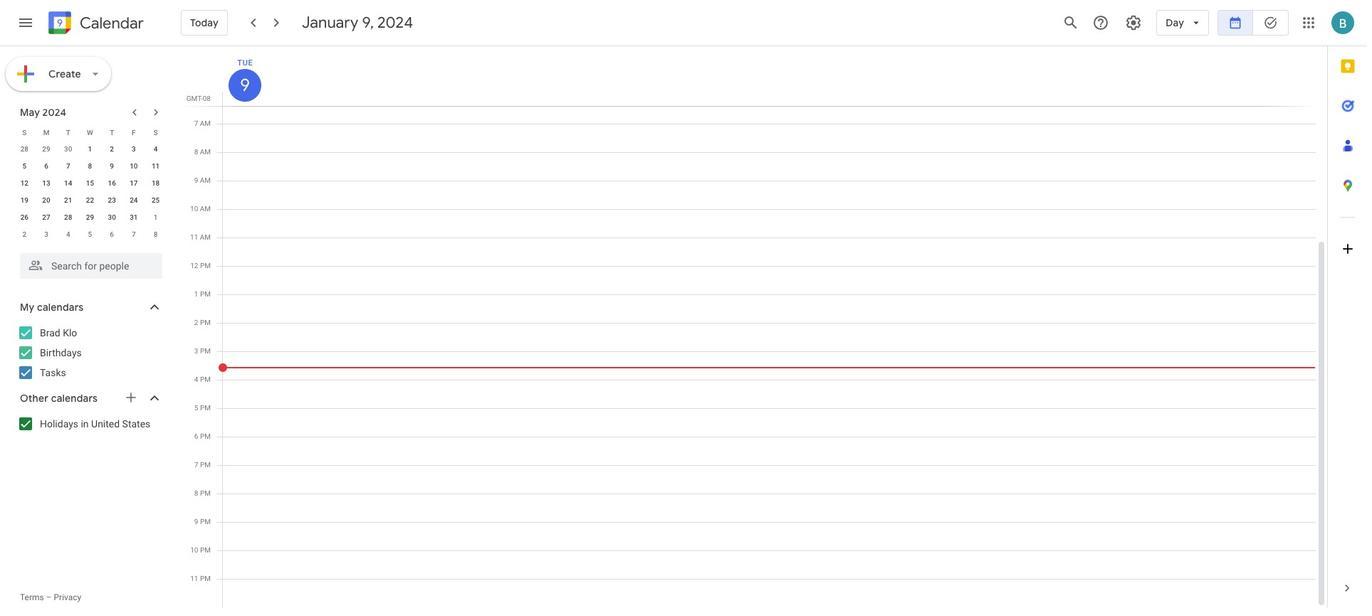 Task type: describe. For each thing, give the bounding box(es) containing it.
0 vertical spatial 1
[[88, 145, 92, 153]]

22
[[86, 197, 94, 204]]

27
[[42, 214, 50, 221]]

calendars for other calendars
[[51, 392, 98, 405]]

1 for 1 pm
[[194, 291, 198, 298]]

april 29 element
[[38, 141, 55, 158]]

row containing s
[[14, 124, 167, 141]]

7 pm
[[194, 461, 211, 469]]

am for 7 am
[[200, 120, 211, 127]]

11 for 11
[[152, 162, 160, 170]]

other calendars
[[20, 392, 98, 405]]

8 for 8 pm
[[194, 490, 198, 498]]

12 for 12
[[20, 179, 29, 187]]

2 for 2 pm
[[194, 319, 198, 327]]

3 for the june 3 element
[[44, 231, 48, 239]]

9 for 9 pm
[[194, 518, 198, 526]]

28 for april 28 element
[[20, 145, 29, 153]]

10 pm
[[190, 547, 211, 555]]

24 element
[[125, 192, 142, 209]]

26 element
[[16, 209, 33, 226]]

privacy
[[54, 593, 81, 603]]

16 element
[[103, 175, 120, 192]]

16
[[108, 179, 116, 187]]

25 element
[[147, 192, 164, 209]]

2 pm
[[194, 319, 211, 327]]

10 element
[[125, 158, 142, 175]]

row containing 12
[[14, 175, 167, 192]]

pm for 9 pm
[[200, 518, 211, 526]]

15
[[86, 179, 94, 187]]

day button
[[1157, 6, 1209, 40]]

april 30 element
[[60, 141, 77, 158]]

brad klo
[[40, 328, 77, 339]]

1 for june 1 element
[[154, 214, 158, 221]]

30 for the 30 element
[[108, 214, 116, 221]]

pm for 8 pm
[[200, 490, 211, 498]]

pm for 7 pm
[[200, 461, 211, 469]]

30 for april 30 element
[[64, 145, 72, 153]]

w
[[87, 129, 93, 136]]

pm for 3 pm
[[200, 348, 211, 355]]

1 horizontal spatial 4
[[154, 145, 158, 153]]

23 element
[[103, 192, 120, 209]]

2 t from the left
[[110, 129, 114, 136]]

1 s from the left
[[22, 129, 27, 136]]

3 pm
[[194, 348, 211, 355]]

17
[[130, 179, 138, 187]]

13 element
[[38, 175, 55, 192]]

2 s from the left
[[154, 129, 158, 136]]

11 element
[[147, 158, 164, 175]]

settings menu image
[[1125, 14, 1142, 31]]

pm for 6 pm
[[200, 433, 211, 441]]

calendar element
[[46, 9, 144, 40]]

row containing 19
[[14, 192, 167, 209]]

january 9, 2024
[[302, 13, 413, 33]]

7 for 7 pm
[[194, 461, 198, 469]]

28 element
[[60, 209, 77, 226]]

18 element
[[147, 175, 164, 192]]

11 for 11 pm
[[190, 575, 198, 583]]

june 1 element
[[147, 209, 164, 226]]

8 for 8 am
[[194, 148, 198, 156]]

9 for 9 am
[[194, 177, 198, 184]]

7 for june 7 element
[[132, 231, 136, 239]]

6 for the june 6 element
[[110, 231, 114, 239]]

10 for 10 pm
[[190, 547, 198, 555]]

create button
[[6, 57, 111, 91]]

terms – privacy
[[20, 593, 81, 603]]

24
[[130, 197, 138, 204]]

pm for 12 pm
[[200, 262, 211, 270]]

june 2 element
[[16, 226, 33, 244]]

5 for june 5 element
[[88, 231, 92, 239]]

calendar
[[80, 13, 144, 33]]

holidays in united states
[[40, 419, 150, 430]]

4 for 4 pm
[[194, 376, 198, 384]]

17 element
[[125, 175, 142, 192]]

row containing 5
[[14, 158, 167, 175]]

1 horizontal spatial 2024
[[377, 13, 413, 33]]

tue 9
[[237, 58, 253, 97]]

united
[[91, 419, 120, 430]]

may
[[20, 106, 40, 119]]

9,
[[362, 13, 374, 33]]

june 5 element
[[82, 226, 99, 244]]

20
[[42, 197, 50, 204]]

row group containing 28
[[14, 141, 167, 244]]

main drawer image
[[17, 14, 34, 31]]

date_range
[[1228, 16, 1243, 30]]

7 down april 30 element
[[66, 162, 70, 170]]

12 element
[[16, 175, 33, 192]]

11 am
[[190, 234, 211, 241]]

gmt-08
[[186, 95, 211, 103]]

pm for 5 pm
[[200, 404, 211, 412]]

9 for 9
[[110, 162, 114, 170]]

13
[[42, 179, 50, 187]]

other calendars button
[[3, 387, 177, 410]]

0 vertical spatial 3
[[132, 145, 136, 153]]

june 4 element
[[60, 226, 77, 244]]

28 for 28 'element' in the top left of the page
[[64, 214, 72, 221]]

8 for 'june 8' element
[[154, 231, 158, 239]]

tue
[[237, 58, 253, 68]]

6 pm
[[194, 433, 211, 441]]

8 am
[[194, 148, 211, 156]]

my
[[20, 301, 34, 314]]

1 t from the left
[[66, 129, 70, 136]]

27 element
[[38, 209, 55, 226]]

f
[[132, 129, 136, 136]]

08
[[203, 95, 211, 103]]



Task type: locate. For each thing, give the bounding box(es) containing it.
22 element
[[82, 192, 99, 209]]

0 horizontal spatial 5
[[22, 162, 26, 170]]

5 pm from the top
[[200, 376, 211, 384]]

2 vertical spatial 3
[[194, 348, 198, 355]]

0 horizontal spatial 2
[[22, 231, 26, 239]]

2 vertical spatial 2
[[194, 319, 198, 327]]

30 right april 29 element
[[64, 145, 72, 153]]

–
[[46, 593, 52, 603]]

1 horizontal spatial 6
[[110, 231, 114, 239]]

2 horizontal spatial 6
[[194, 433, 198, 441]]

9 column header
[[222, 46, 1316, 106]]

28
[[20, 145, 29, 153], [64, 214, 72, 221]]

my calendars button
[[3, 296, 177, 319]]

5 down 29 element
[[88, 231, 92, 239]]

1 vertical spatial 29
[[86, 214, 94, 221]]

1 horizontal spatial 3
[[132, 145, 136, 153]]

am up 9 am
[[200, 148, 211, 156]]

9 up 10 pm in the bottom left of the page
[[194, 518, 198, 526]]

calendars up brad klo
[[37, 301, 84, 314]]

9 up the "10 am"
[[194, 177, 198, 184]]

pm up the 4 pm
[[200, 348, 211, 355]]

23
[[108, 197, 116, 204]]

0 vertical spatial 10
[[130, 162, 138, 170]]

pm for 10 pm
[[200, 547, 211, 555]]

0 horizontal spatial 6
[[44, 162, 48, 170]]

1 pm from the top
[[200, 262, 211, 270]]

2 up the "16"
[[110, 145, 114, 153]]

5 for 5 pm
[[194, 404, 198, 412]]

12 down 11 am on the left top of page
[[190, 262, 198, 270]]

30 down 23 element
[[108, 214, 116, 221]]

6 pm from the top
[[200, 404, 211, 412]]

2024
[[377, 13, 413, 33], [42, 106, 66, 119]]

2 down 1 pm
[[194, 319, 198, 327]]

4
[[154, 145, 158, 153], [66, 231, 70, 239], [194, 376, 198, 384]]

0 vertical spatial 5
[[22, 162, 26, 170]]

7 down 31 element
[[132, 231, 136, 239]]

30 element
[[103, 209, 120, 226]]

2 vertical spatial 11
[[190, 575, 198, 583]]

1 horizontal spatial 29
[[86, 214, 94, 221]]

0 horizontal spatial s
[[22, 129, 27, 136]]

s
[[22, 129, 27, 136], [154, 129, 158, 136]]

create
[[48, 68, 81, 80]]

1 vertical spatial 28
[[64, 214, 72, 221]]

0 horizontal spatial 2024
[[42, 106, 66, 119]]

11 for 11 am
[[190, 234, 198, 241]]

s up april 28 element
[[22, 129, 27, 136]]

t left 'f'
[[110, 129, 114, 136]]

terms link
[[20, 593, 44, 603]]

row group
[[14, 141, 167, 244]]

20 element
[[38, 192, 55, 209]]

0 vertical spatial 29
[[42, 145, 50, 153]]

row containing 2
[[14, 226, 167, 244]]

0 horizontal spatial 4
[[66, 231, 70, 239]]

3 up the 4 pm
[[194, 348, 198, 355]]

privacy link
[[54, 593, 81, 603]]

4 down 28 'element' in the top left of the page
[[66, 231, 70, 239]]

6 for 6 pm
[[194, 433, 198, 441]]

10 for 10
[[130, 162, 138, 170]]

row
[[14, 124, 167, 141], [14, 141, 167, 158], [14, 158, 167, 175], [14, 175, 167, 192], [14, 192, 167, 209], [14, 209, 167, 226], [14, 226, 167, 244]]

pm down 10 pm in the bottom left of the page
[[200, 575, 211, 583]]

calendar heading
[[77, 13, 144, 33]]

6 inside 9 grid
[[194, 433, 198, 441]]

0 vertical spatial 2
[[110, 145, 114, 153]]

6
[[44, 162, 48, 170], [110, 231, 114, 239], [194, 433, 198, 441]]

12
[[20, 179, 29, 187], [190, 262, 198, 270]]

10 am
[[190, 205, 211, 213]]

14 element
[[60, 175, 77, 192]]

1 am from the top
[[200, 120, 211, 127]]

10
[[130, 162, 138, 170], [190, 205, 198, 213], [190, 547, 198, 555]]

8 down 7 pm
[[194, 490, 198, 498]]

1 vertical spatial 5
[[88, 231, 92, 239]]

11 up the 18
[[152, 162, 160, 170]]

3 row from the top
[[14, 158, 167, 175]]

5
[[22, 162, 26, 170], [88, 231, 92, 239], [194, 404, 198, 412]]

1
[[88, 145, 92, 153], [154, 214, 158, 221], [194, 291, 198, 298]]

29 element
[[82, 209, 99, 226]]

june 6 element
[[103, 226, 120, 244]]

1 horizontal spatial 2
[[110, 145, 114, 153]]

task_alt
[[1264, 16, 1278, 30]]

pm for 1 pm
[[200, 291, 211, 298]]

0 vertical spatial 6
[[44, 162, 48, 170]]

4 up 5 pm at bottom
[[194, 376, 198, 384]]

12 inside 9 grid
[[190, 262, 198, 270]]

1 vertical spatial 3
[[44, 231, 48, 239]]

11 inside row group
[[152, 162, 160, 170]]

task_alt button
[[1253, 6, 1289, 40]]

1 vertical spatial 1
[[154, 214, 158, 221]]

0 horizontal spatial t
[[66, 129, 70, 136]]

1 vertical spatial 2
[[22, 231, 26, 239]]

3 inside 9 grid
[[194, 348, 198, 355]]

holidays
[[40, 419, 78, 430]]

1 vertical spatial 12
[[190, 262, 198, 270]]

m
[[43, 129, 49, 136]]

0 vertical spatial 12
[[20, 179, 29, 187]]

1 vertical spatial 11
[[190, 234, 198, 241]]

0 horizontal spatial 30
[[64, 145, 72, 153]]

2 horizontal spatial 4
[[194, 376, 198, 384]]

2 inside 9 grid
[[194, 319, 198, 327]]

Search for people text field
[[28, 254, 154, 279]]

in
[[81, 419, 89, 430]]

5 inside 9 grid
[[194, 404, 198, 412]]

my calendars list
[[3, 322, 177, 385]]

2 vertical spatial 4
[[194, 376, 198, 384]]

31
[[130, 214, 138, 221]]

1 pm
[[194, 291, 211, 298]]

7 pm from the top
[[200, 433, 211, 441]]

6 row from the top
[[14, 209, 167, 226]]

0 horizontal spatial 28
[[20, 145, 29, 153]]

9 inside row
[[110, 162, 114, 170]]

21
[[64, 197, 72, 204]]

1 vertical spatial calendars
[[51, 392, 98, 405]]

row containing 26
[[14, 209, 167, 226]]

june 3 element
[[38, 226, 55, 244]]

30 inside the 30 element
[[108, 214, 116, 221]]

0 horizontal spatial 1
[[88, 145, 92, 153]]

day
[[1166, 16, 1184, 29]]

am up 12 pm at the top of page
[[200, 234, 211, 241]]

2 vertical spatial 10
[[190, 547, 198, 555]]

9 grid
[[182, 46, 1327, 609]]

tab list
[[1328, 46, 1367, 569]]

1 horizontal spatial 1
[[154, 214, 158, 221]]

pm for 2 pm
[[200, 319, 211, 327]]

7 am
[[194, 120, 211, 127]]

11
[[152, 162, 160, 170], [190, 234, 198, 241], [190, 575, 198, 583]]

klo
[[63, 328, 77, 339]]

pm down the 8 pm
[[200, 518, 211, 526]]

9 inside tue 9
[[239, 74, 249, 97]]

2 row from the top
[[14, 141, 167, 158]]

1 down the 25 element
[[154, 214, 158, 221]]

11 down the "10 am"
[[190, 234, 198, 241]]

pm up 5 pm at bottom
[[200, 376, 211, 384]]

5 down the 4 pm
[[194, 404, 198, 412]]

7
[[194, 120, 198, 127], [66, 162, 70, 170], [132, 231, 136, 239], [194, 461, 198, 469]]

3 down the 27 element
[[44, 231, 48, 239]]

12 for 12 pm
[[190, 262, 198, 270]]

pm down 7 pm
[[200, 490, 211, 498]]

s right 'f'
[[154, 129, 158, 136]]

pm for 4 pm
[[200, 376, 211, 384]]

may 2024
[[20, 106, 66, 119]]

am for 8 am
[[200, 148, 211, 156]]

10 up 11 pm
[[190, 547, 198, 555]]

pm
[[200, 262, 211, 270], [200, 291, 211, 298], [200, 319, 211, 327], [200, 348, 211, 355], [200, 376, 211, 384], [200, 404, 211, 412], [200, 433, 211, 441], [200, 461, 211, 469], [200, 490, 211, 498], [200, 518, 211, 526], [200, 547, 211, 555], [200, 575, 211, 583]]

2 pm from the top
[[200, 291, 211, 298]]

birthdays
[[40, 348, 82, 359]]

21 element
[[60, 192, 77, 209]]

2 vertical spatial 6
[[194, 433, 198, 441]]

8 up 9 am
[[194, 148, 198, 156]]

2024 up 'm'
[[42, 106, 66, 119]]

4 row from the top
[[14, 175, 167, 192]]

pm down the 4 pm
[[200, 404, 211, 412]]

None search field
[[0, 248, 177, 279]]

am down 9 am
[[200, 205, 211, 213]]

1 row from the top
[[14, 124, 167, 141]]

june 8 element
[[147, 226, 164, 244]]

terms
[[20, 593, 44, 603]]

other
[[20, 392, 49, 405]]

8 up 15
[[88, 162, 92, 170]]

5 pm
[[194, 404, 211, 412]]

brad
[[40, 328, 60, 339]]

2 am from the top
[[200, 148, 211, 156]]

3 am from the top
[[200, 177, 211, 184]]

my calendars
[[20, 301, 84, 314]]

11 pm from the top
[[200, 547, 211, 555]]

calendars for my calendars
[[37, 301, 84, 314]]

am
[[200, 120, 211, 127], [200, 148, 211, 156], [200, 177, 211, 184], [200, 205, 211, 213], [200, 234, 211, 241]]

10 inside row
[[130, 162, 138, 170]]

6 up 7 pm
[[194, 433, 198, 441]]

0 vertical spatial 28
[[20, 145, 29, 153]]

1 horizontal spatial t
[[110, 129, 114, 136]]

date_range button
[[1218, 6, 1253, 40]]

1 horizontal spatial 5
[[88, 231, 92, 239]]

10 up "17"
[[130, 162, 138, 170]]

5 am from the top
[[200, 234, 211, 241]]

7 row from the top
[[14, 226, 167, 244]]

29 for april 29 element
[[42, 145, 50, 153]]

1 vertical spatial 10
[[190, 205, 198, 213]]

am down 08
[[200, 120, 211, 127]]

calendars
[[37, 301, 84, 314], [51, 392, 98, 405]]

28 left april 29 element
[[20, 145, 29, 153]]

2 down 26 element
[[22, 231, 26, 239]]

2 horizontal spatial 3
[[194, 348, 198, 355]]

0 vertical spatial 11
[[152, 162, 160, 170]]

9 up the "16"
[[110, 162, 114, 170]]

29
[[42, 145, 50, 153], [86, 214, 94, 221]]

29 for 29 element
[[86, 214, 94, 221]]

19
[[20, 197, 29, 204]]

gmt-
[[186, 95, 203, 103]]

pm up 1 pm
[[200, 262, 211, 270]]

states
[[122, 419, 150, 430]]

1 horizontal spatial s
[[154, 129, 158, 136]]

9 pm from the top
[[200, 490, 211, 498]]

3
[[132, 145, 136, 153], [44, 231, 48, 239], [194, 348, 198, 355]]

1 horizontal spatial 30
[[108, 214, 116, 221]]

am for 9 am
[[200, 177, 211, 184]]

t
[[66, 129, 70, 136], [110, 129, 114, 136]]

12 up 19 on the left of the page
[[20, 179, 29, 187]]

11 down 10 pm in the bottom left of the page
[[190, 575, 198, 583]]

3 pm from the top
[[200, 319, 211, 327]]

8 pm
[[194, 490, 211, 498]]

29 down 'm'
[[42, 145, 50, 153]]

2 vertical spatial 1
[[194, 291, 198, 298]]

2 vertical spatial 5
[[194, 404, 198, 412]]

pm down 1 pm
[[200, 319, 211, 327]]

2 horizontal spatial 5
[[194, 404, 198, 412]]

4 inside 9 grid
[[194, 376, 198, 384]]

8
[[194, 148, 198, 156], [88, 162, 92, 170], [154, 231, 158, 239], [194, 490, 198, 498]]

2 horizontal spatial 1
[[194, 291, 198, 298]]

may 2024 grid
[[14, 124, 167, 244]]

0 vertical spatial calendars
[[37, 301, 84, 314]]

4 am from the top
[[200, 205, 211, 213]]

30 inside april 30 element
[[64, 145, 72, 153]]

1 horizontal spatial 28
[[64, 214, 72, 221]]

8 down june 1 element
[[154, 231, 158, 239]]

1 vertical spatial 4
[[66, 231, 70, 239]]

3 down 'f'
[[132, 145, 136, 153]]

pm down 9 pm
[[200, 547, 211, 555]]

31 element
[[125, 209, 142, 226]]

12 pm
[[190, 262, 211, 270]]

am for 11 am
[[200, 234, 211, 241]]

am for 10 am
[[200, 205, 211, 213]]

4 pm
[[194, 376, 211, 384]]

0 horizontal spatial 3
[[44, 231, 48, 239]]

9
[[239, 74, 249, 97], [110, 162, 114, 170], [194, 177, 198, 184], [194, 518, 198, 526]]

today button
[[181, 6, 228, 40]]

15 element
[[82, 175, 99, 192]]

tasks
[[40, 367, 66, 379]]

1 down w on the left of page
[[88, 145, 92, 153]]

2 for june 2 element
[[22, 231, 26, 239]]

12 pm from the top
[[200, 575, 211, 583]]

6 down the 30 element
[[110, 231, 114, 239]]

26
[[20, 214, 29, 221]]

1 vertical spatial 30
[[108, 214, 116, 221]]

2
[[110, 145, 114, 153], [22, 231, 26, 239], [194, 319, 198, 327]]

7 down gmt-
[[194, 120, 198, 127]]

9 pm
[[194, 518, 211, 526]]

t up april 30 element
[[66, 129, 70, 136]]

0 horizontal spatial 29
[[42, 145, 50, 153]]

pm down 6 pm
[[200, 461, 211, 469]]

10 for 10 am
[[190, 205, 198, 213]]

28 down the 21 element
[[64, 214, 72, 221]]

25
[[152, 197, 160, 204]]

5 row from the top
[[14, 192, 167, 209]]

10 pm from the top
[[200, 518, 211, 526]]

19 element
[[16, 192, 33, 209]]

1 vertical spatial 2024
[[42, 106, 66, 119]]

7 down 6 pm
[[194, 461, 198, 469]]

9 am
[[194, 177, 211, 184]]

7 for 7 am
[[194, 120, 198, 127]]

tuesday, january 9, today element
[[229, 69, 261, 102]]

add other calendars image
[[124, 391, 138, 405]]

0 horizontal spatial 12
[[20, 179, 29, 187]]

am down 8 am
[[200, 177, 211, 184]]

row containing 28
[[14, 141, 167, 158]]

january
[[302, 13, 358, 33]]

10 up 11 am on the left top of page
[[190, 205, 198, 213]]

6 down april 29 element
[[44, 162, 48, 170]]

5 down april 28 element
[[22, 162, 26, 170]]

calendars up in
[[51, 392, 98, 405]]

1 inside 9 grid
[[194, 291, 198, 298]]

1 vertical spatial 6
[[110, 231, 114, 239]]

pm up 7 pm
[[200, 433, 211, 441]]

april 28 element
[[16, 141, 33, 158]]

pm up 2 pm
[[200, 291, 211, 298]]

4 pm from the top
[[200, 348, 211, 355]]

18
[[152, 179, 160, 187]]

3 for 3 pm
[[194, 348, 198, 355]]

1 down 12 pm at the top of page
[[194, 291, 198, 298]]

2 horizontal spatial 2
[[194, 319, 198, 327]]

2024 right 9, on the left top of page
[[377, 13, 413, 33]]

29 down 22 element
[[86, 214, 94, 221]]

0 vertical spatial 2024
[[377, 13, 413, 33]]

14
[[64, 179, 72, 187]]

4 up 11 element
[[154, 145, 158, 153]]

9 down "tue" on the left top of the page
[[239, 74, 249, 97]]

12 inside 12 element
[[20, 179, 29, 187]]

0 vertical spatial 30
[[64, 145, 72, 153]]

0 vertical spatial 4
[[154, 145, 158, 153]]

8 pm from the top
[[200, 461, 211, 469]]

june 7 element
[[125, 226, 142, 244]]

28 inside 'element'
[[64, 214, 72, 221]]

today
[[190, 16, 218, 29]]

1 horizontal spatial 12
[[190, 262, 198, 270]]

pm for 11 pm
[[200, 575, 211, 583]]

30
[[64, 145, 72, 153], [108, 214, 116, 221]]

11 pm
[[190, 575, 211, 583]]

4 for june 4 element
[[66, 231, 70, 239]]



Task type: vqa. For each thing, say whether or not it's contained in the screenshot.


